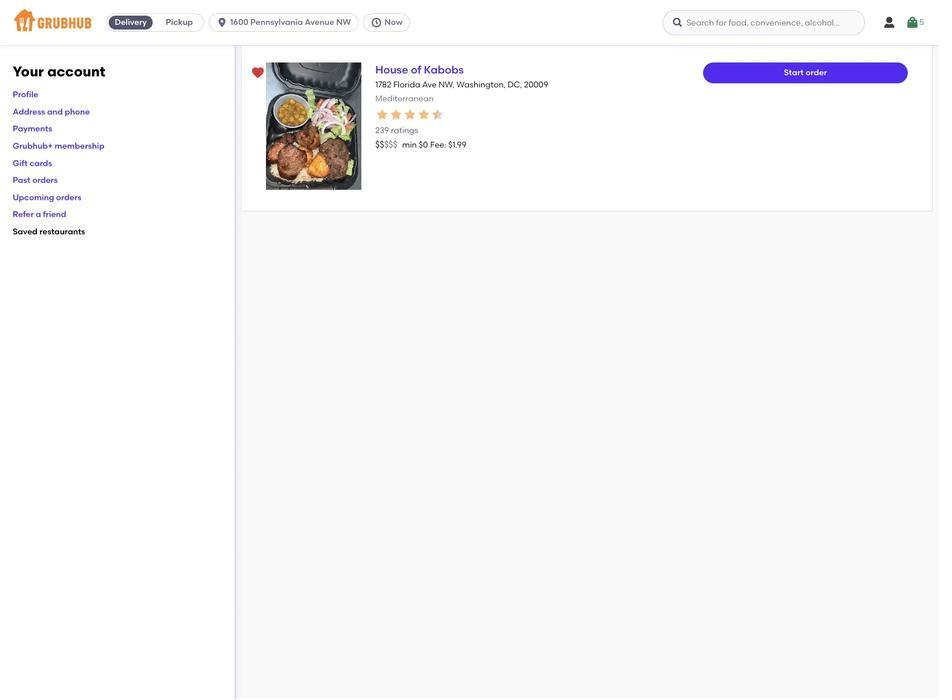 Task type: describe. For each thing, give the bounding box(es) containing it.
profile link
[[13, 90, 38, 100]]

phone
[[65, 107, 90, 117]]

main navigation navigation
[[0, 0, 940, 45]]

fee:
[[431, 140, 447, 150]]

orders for past orders
[[32, 175, 58, 185]]

membership
[[55, 141, 105, 151]]

Search for food, convenience, alcohol... search field
[[663, 10, 866, 35]]

delivery button
[[107, 13, 155, 32]]

now button
[[363, 13, 415, 32]]

239
[[376, 126, 389, 135]]

address and phone
[[13, 107, 90, 117]]

orders for upcoming orders
[[56, 193, 82, 202]]

upcoming orders
[[13, 193, 82, 202]]

upcoming
[[13, 193, 54, 202]]

house of kabobs 1782 florida ave nw, washington, dc, 20009 mediterranean
[[376, 63, 549, 104]]

start order
[[785, 68, 828, 77]]

your
[[13, 63, 44, 80]]

1782
[[376, 80, 392, 90]]

payments link
[[13, 124, 52, 134]]

and
[[47, 107, 63, 117]]

1600
[[230, 17, 249, 27]]

1600 pennsylvania avenue nw
[[230, 17, 351, 27]]

mediterranean
[[376, 94, 434, 104]]

house of kabobs link
[[376, 63, 464, 76]]

nw
[[336, 17, 351, 27]]

saved restaurants
[[13, 227, 85, 237]]

nw,
[[439, 80, 455, 90]]

delivery
[[115, 17, 147, 27]]

svg image for 1600 pennsylvania avenue nw
[[217, 17, 228, 28]]

cards
[[30, 158, 52, 168]]

account
[[47, 63, 105, 80]]

of
[[411, 63, 422, 76]]

svg image
[[672, 17, 684, 28]]

refer
[[13, 210, 34, 220]]

kabobs
[[424, 63, 464, 76]]

avenue
[[305, 17, 335, 27]]

ratings
[[391, 126, 419, 135]]

washington,
[[457, 80, 506, 90]]

gift cards link
[[13, 158, 52, 168]]

$1.99
[[449, 140, 467, 150]]

house of kabobs logo image
[[266, 63, 362, 190]]

restaurants
[[39, 227, 85, 237]]

upcoming orders link
[[13, 193, 82, 202]]

saved restaurant image
[[251, 66, 265, 80]]



Task type: locate. For each thing, give the bounding box(es) containing it.
order
[[806, 68, 828, 77]]

past orders
[[13, 175, 58, 185]]

svg image inside now button
[[371, 17, 382, 28]]

address
[[13, 107, 45, 117]]

past
[[13, 175, 30, 185]]

gift cards
[[13, 158, 52, 168]]

239 ratings
[[376, 126, 419, 135]]

profile
[[13, 90, 38, 100]]

svg image for now
[[371, 17, 382, 28]]

$$$$$
[[376, 140, 398, 150]]

saved restaurant button
[[248, 63, 269, 83]]

refer a friend
[[13, 210, 66, 220]]

ave
[[423, 80, 437, 90]]

svg image inside 1600 pennsylvania avenue nw button
[[217, 17, 228, 28]]

saved restaurants link
[[13, 227, 85, 237]]

5 button
[[906, 12, 925, 33]]

start
[[785, 68, 804, 77]]

florida
[[394, 80, 421, 90]]

friend
[[43, 210, 66, 220]]

past orders link
[[13, 175, 58, 185]]

grubhub+ membership link
[[13, 141, 105, 151]]

orders up the upcoming orders
[[32, 175, 58, 185]]

dc,
[[508, 80, 523, 90]]

your account
[[13, 63, 105, 80]]

20009
[[524, 80, 549, 90]]

0 vertical spatial orders
[[32, 175, 58, 185]]

a
[[36, 210, 41, 220]]

star icon image
[[376, 107, 389, 121], [389, 107, 403, 121], [403, 107, 417, 121], [417, 107, 431, 121], [431, 107, 445, 121], [431, 107, 445, 121]]

$0
[[419, 140, 428, 150]]

payments
[[13, 124, 52, 134]]

pickup
[[166, 17, 193, 27]]

1600 pennsylvania avenue nw button
[[209, 13, 363, 32]]

svg image inside '5' button
[[906, 16, 920, 30]]

refer a friend link
[[13, 210, 66, 220]]

svg image for 5
[[906, 16, 920, 30]]

$$
[[376, 140, 384, 150]]

grubhub+ membership
[[13, 141, 105, 151]]

pennsylvania
[[251, 17, 303, 27]]

svg image
[[883, 16, 897, 30], [906, 16, 920, 30], [217, 17, 228, 28], [371, 17, 382, 28]]

orders
[[32, 175, 58, 185], [56, 193, 82, 202]]

1 vertical spatial orders
[[56, 193, 82, 202]]

5
[[920, 17, 925, 27]]

min
[[402, 140, 417, 150]]

address and phone link
[[13, 107, 90, 117]]

min $0 fee: $1.99
[[402, 140, 467, 150]]

saved
[[13, 227, 38, 237]]

now
[[385, 17, 403, 27]]

pickup button
[[155, 13, 204, 32]]

orders up friend
[[56, 193, 82, 202]]

start order button
[[704, 63, 909, 83]]

gift
[[13, 158, 28, 168]]

grubhub+
[[13, 141, 53, 151]]

house
[[376, 63, 409, 76]]



Task type: vqa. For each thing, say whether or not it's contained in the screenshot.
Refer a friend Link
yes



